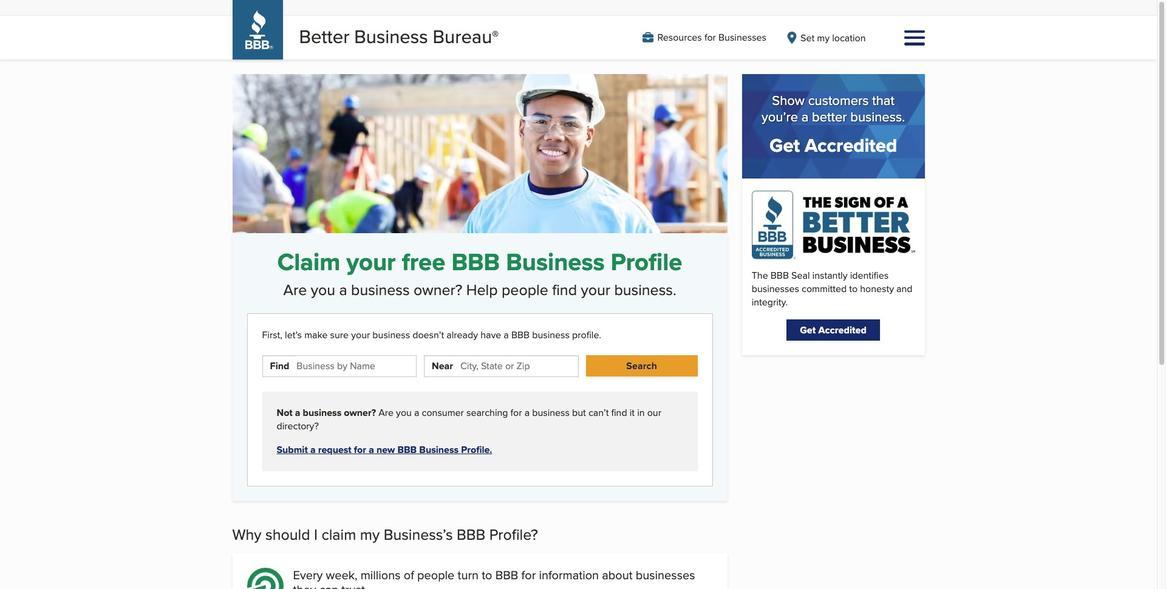 Task type: describe. For each thing, give the bounding box(es) containing it.
resources for businesses
[[658, 30, 767, 44]]

show customers that you're a better business. get accredited
[[762, 91, 906, 159]]

claim
[[278, 245, 340, 280]]

resources
[[658, 30, 702, 44]]

claim
[[322, 524, 356, 546]]

a inside "show customers that you're a better business. get accredited"
[[802, 107, 809, 126]]

a right submit
[[310, 443, 316, 457]]

for right resources
[[705, 30, 716, 44]]

owner? inside claim your free bbb business profile are you a business owner? help people find your business.
[[414, 279, 463, 301]]

make
[[305, 328, 328, 342]]

week,
[[326, 566, 358, 584]]

®
[[492, 25, 499, 45]]

businesses inside every week, millions of people turn to bbb for information about businesses they can trust.
[[636, 566, 696, 584]]

should
[[266, 524, 310, 546]]

to inside the bbb seal instantly identifies businesses committed to honesty and integrity.
[[850, 282, 858, 296]]

committed
[[802, 282, 847, 296]]

identifies
[[851, 268, 889, 282]]

in
[[638, 406, 645, 420]]

your left free
[[347, 245, 396, 280]]

the
[[752, 268, 769, 282]]

that
[[873, 91, 895, 110]]

to inside every week, millions of people turn to bbb for information about businesses they can trust.
[[482, 566, 493, 584]]

directory?
[[277, 419, 319, 433]]

instantly
[[813, 268, 848, 282]]

are you a consumer searching for a business but can't find it in our directory?
[[277, 406, 662, 433]]

about
[[602, 566, 633, 584]]

businesses
[[719, 30, 767, 44]]

search button
[[586, 356, 698, 377]]

1 vertical spatial accredited
[[819, 323, 867, 337]]

bbb inside claim your free bbb business profile are you a business owner? help people find your business.
[[452, 245, 500, 280]]

bbb inside the bbb seal instantly identifies businesses committed to honesty and integrity.
[[771, 268, 789, 282]]

business's
[[384, 524, 453, 546]]

seal
[[792, 268, 810, 282]]

bbb up turn
[[457, 524, 486, 546]]

submit a request for a new bbb business profile.
[[277, 443, 492, 457]]

already
[[447, 328, 478, 342]]

profile.
[[573, 328, 602, 342]]

integrity.
[[752, 296, 788, 310]]

trust.
[[342, 581, 368, 589]]

1 horizontal spatial my
[[818, 31, 830, 45]]

resources for businesses link
[[643, 30, 767, 44]]

it
[[630, 406, 635, 420]]

our
[[648, 406, 662, 420]]

better business bureau ®
[[299, 23, 499, 50]]

bbb right the have
[[512, 328, 530, 342]]

i
[[314, 524, 318, 546]]

have
[[481, 328, 501, 342]]

1 vertical spatial my
[[360, 524, 380, 546]]

search
[[627, 359, 658, 373]]

a right not
[[295, 406, 301, 420]]

claim your free bbb business profile are you a business owner? help people find your business.
[[278, 245, 683, 301]]

set
[[801, 31, 815, 45]]

searching
[[467, 406, 508, 420]]

submit
[[277, 443, 308, 457]]

submit a request for a new bbb business profile. link
[[277, 443, 492, 457]]

people inside every week, millions of people turn to bbb for information about businesses they can trust.
[[417, 566, 455, 584]]

find
[[270, 359, 289, 373]]

get accredited link
[[787, 320, 881, 341]]

not
[[277, 406, 293, 420]]

profile?
[[490, 524, 538, 546]]

bureau
[[433, 23, 492, 50]]

your up profile.
[[581, 279, 611, 301]]

0 horizontal spatial owner?
[[344, 406, 376, 420]]

better
[[813, 107, 848, 126]]

a right the have
[[504, 328, 509, 342]]

better
[[299, 23, 350, 50]]

Near field
[[461, 356, 578, 377]]

find inside claim your free bbb business profile are you a business owner? help people find your business.
[[553, 279, 577, 301]]

first, let's make sure your business doesn't already have a bbb business profile.
[[262, 328, 602, 342]]



Task type: vqa. For each thing, say whether or not it's contained in the screenshot.
the people inside the Every week, millions of people turn to BBB for information about businesses they can trust.
yes



Task type: locate. For each thing, give the bounding box(es) containing it.
business. inside claim your free bbb business profile are you a business owner? help people find your business.
[[615, 279, 677, 301]]

for right searching
[[511, 406, 522, 420]]

a right searching
[[525, 406, 530, 420]]

near
[[432, 359, 453, 373]]

your right the sure
[[351, 328, 370, 342]]

get
[[770, 132, 800, 159], [800, 323, 816, 337]]

a left consumer
[[414, 406, 420, 420]]

0 vertical spatial are
[[284, 279, 307, 301]]

business.
[[851, 107, 906, 126], [615, 279, 677, 301]]

owner?
[[414, 279, 463, 301], [344, 406, 376, 420]]

find
[[553, 279, 577, 301], [612, 406, 628, 420]]

profile
[[611, 245, 683, 280]]

for inside every week, millions of people turn to bbb for information about businesses they can trust.
[[522, 566, 536, 584]]

but
[[572, 406, 586, 420]]

0 vertical spatial owner?
[[414, 279, 463, 301]]

first,
[[262, 328, 283, 342]]

the bbb seal instantly identifies businesses committed to honesty and integrity.
[[752, 268, 913, 310]]

find up profile.
[[553, 279, 577, 301]]

0 horizontal spatial to
[[482, 566, 493, 584]]

location
[[833, 31, 866, 45]]

business inside claim your free bbb business profile are you a business owner? help people find your business.
[[351, 279, 410, 301]]

can
[[319, 581, 339, 589]]

my
[[818, 31, 830, 45], [360, 524, 380, 546]]

bbb right new
[[398, 443, 417, 457]]

are inside claim your free bbb business profile are you a business owner? help people find your business.
[[284, 279, 307, 301]]

a up the sure
[[339, 279, 347, 301]]

free
[[402, 245, 446, 280]]

people
[[502, 279, 549, 301], [417, 566, 455, 584]]

they
[[293, 581, 316, 589]]

of
[[404, 566, 414, 584]]

accredited
[[805, 132, 898, 159], [819, 323, 867, 337]]

accredited down better
[[805, 132, 898, 159]]

0 horizontal spatial people
[[417, 566, 455, 584]]

find inside are you a consumer searching for a business but can't find it in our directory?
[[612, 406, 628, 420]]

0 horizontal spatial you
[[311, 279, 335, 301]]

consumer
[[422, 406, 464, 420]]

to left honesty
[[850, 282, 858, 296]]

0 horizontal spatial business.
[[615, 279, 677, 301]]

0 vertical spatial business
[[354, 23, 428, 50]]

sure
[[330, 328, 349, 342]]

owner? up submit a request for a new bbb business profile. link at the bottom left of the page
[[344, 406, 376, 420]]

every
[[293, 566, 323, 584]]

to
[[850, 282, 858, 296], [482, 566, 493, 584]]

Find search field
[[297, 356, 416, 377]]

business. inside "show customers that you're a better business. get accredited"
[[851, 107, 906, 126]]

a left better
[[802, 107, 809, 126]]

for
[[705, 30, 716, 44], [511, 406, 522, 420], [354, 443, 366, 457], [522, 566, 536, 584]]

to right turn
[[482, 566, 493, 584]]

you inside claim your free bbb business profile are you a business owner? help people find your business.
[[311, 279, 335, 301]]

millions
[[361, 566, 401, 584]]

1 horizontal spatial are
[[379, 406, 394, 420]]

businesses right about
[[636, 566, 696, 584]]

a left new
[[369, 443, 374, 457]]

1 vertical spatial people
[[417, 566, 455, 584]]

people right the of
[[417, 566, 455, 584]]

help
[[467, 279, 498, 301]]

people inside claim your free bbb business profile are you a business owner? help people find your business.
[[502, 279, 549, 301]]

let's
[[285, 328, 302, 342]]

1 horizontal spatial businesses
[[752, 282, 800, 296]]

every week, millions of people turn to bbb for information about businesses they can trust.
[[293, 566, 696, 589]]

get down the committed
[[800, 323, 816, 337]]

1 horizontal spatial business.
[[851, 107, 906, 126]]

0 vertical spatial people
[[502, 279, 549, 301]]

0 horizontal spatial my
[[360, 524, 380, 546]]

1 horizontal spatial find
[[612, 406, 628, 420]]

are up let's
[[284, 279, 307, 301]]

1 vertical spatial to
[[482, 566, 493, 584]]

1 horizontal spatial people
[[502, 279, 549, 301]]

profile.
[[461, 443, 492, 457]]

1 vertical spatial you
[[396, 406, 412, 420]]

are up new
[[379, 406, 394, 420]]

1 vertical spatial business.
[[615, 279, 677, 301]]

are inside are you a consumer searching for a business but can't find it in our directory?
[[379, 406, 394, 420]]

for left information
[[522, 566, 536, 584]]

bbb inside every week, millions of people turn to bbb for information about businesses they can trust.
[[496, 566, 519, 584]]

0 horizontal spatial are
[[284, 279, 307, 301]]

bbb right the at the top right of page
[[771, 268, 789, 282]]

my right set
[[818, 31, 830, 45]]

0 vertical spatial my
[[818, 31, 830, 45]]

you inside are you a consumer searching for a business but can't find it in our directory?
[[396, 406, 412, 420]]

1 vertical spatial business
[[506, 245, 605, 280]]

1 horizontal spatial you
[[396, 406, 412, 420]]

0 vertical spatial businesses
[[752, 282, 800, 296]]

get inside "show customers that you're a better business. get accredited"
[[770, 132, 800, 159]]

business inside claim your free bbb business profile are you a business owner? help people find your business.
[[506, 245, 605, 280]]

owner? left help
[[414, 279, 463, 301]]

0 vertical spatial to
[[850, 282, 858, 296]]

get accredited
[[800, 323, 867, 337]]

customers
[[809, 91, 869, 110]]

0 vertical spatial you
[[311, 279, 335, 301]]

accredited down the bbb seal instantly identifies businesses committed to honesty and integrity.
[[819, 323, 867, 337]]

1 vertical spatial are
[[379, 406, 394, 420]]

get down you're
[[770, 132, 800, 159]]

why
[[232, 524, 262, 546]]

0 vertical spatial get
[[770, 132, 800, 159]]

bbb
[[452, 245, 500, 280], [771, 268, 789, 282], [512, 328, 530, 342], [398, 443, 417, 457], [457, 524, 486, 546], [496, 566, 519, 584]]

set my location
[[801, 31, 866, 45]]

new
[[377, 443, 395, 457]]

a inside claim your free bbb business profile are you a business owner? help people find your business.
[[339, 279, 347, 301]]

doesn't
[[413, 328, 444, 342]]

my right "claim"
[[360, 524, 380, 546]]

0 horizontal spatial find
[[553, 279, 577, 301]]

honesty
[[861, 282, 895, 296]]

turn
[[458, 566, 479, 584]]

are
[[284, 279, 307, 301], [379, 406, 394, 420]]

business inside are you a consumer searching for a business but can't find it in our directory?
[[532, 406, 570, 420]]

you
[[311, 279, 335, 301], [396, 406, 412, 420]]

0 vertical spatial find
[[553, 279, 577, 301]]

bbb right free
[[452, 245, 500, 280]]

request
[[318, 443, 352, 457]]

1 horizontal spatial to
[[850, 282, 858, 296]]

find left it
[[612, 406, 628, 420]]

1 vertical spatial find
[[612, 406, 628, 420]]

the bbb accredited business seal: the sign of a better business image
[[752, 191, 916, 259]]

businesses
[[752, 282, 800, 296], [636, 566, 696, 584]]

for inside are you a consumer searching for a business but can't find it in our directory?
[[511, 406, 522, 420]]

business
[[351, 279, 410, 301], [373, 328, 410, 342], [532, 328, 570, 342], [303, 406, 342, 420], [532, 406, 570, 420]]

your
[[347, 245, 396, 280], [581, 279, 611, 301], [351, 328, 370, 342]]

information
[[539, 566, 599, 584]]

bbb right turn
[[496, 566, 519, 584]]

you left consumer
[[396, 406, 412, 420]]

not a business owner?
[[277, 406, 376, 420]]

accredited inside "show customers that you're a better business. get accredited"
[[805, 132, 898, 159]]

0 horizontal spatial businesses
[[636, 566, 696, 584]]

a
[[802, 107, 809, 126], [339, 279, 347, 301], [504, 328, 509, 342], [295, 406, 301, 420], [414, 406, 420, 420], [525, 406, 530, 420], [310, 443, 316, 457], [369, 443, 374, 457]]

1 horizontal spatial owner?
[[414, 279, 463, 301]]

you're
[[762, 107, 799, 126]]

you up make
[[311, 279, 335, 301]]

1 vertical spatial businesses
[[636, 566, 696, 584]]

businesses inside the bbb seal instantly identifies businesses committed to honesty and integrity.
[[752, 282, 800, 296]]

2 vertical spatial business
[[419, 443, 459, 457]]

businesses left the committed
[[752, 282, 800, 296]]

show
[[773, 91, 805, 110]]

why should i claim my business's bbb profile?
[[232, 524, 538, 546]]

and
[[897, 282, 913, 296]]

people right help
[[502, 279, 549, 301]]

1 vertical spatial owner?
[[344, 406, 376, 420]]

0 vertical spatial business.
[[851, 107, 906, 126]]

can't
[[589, 406, 609, 420]]

0 vertical spatial accredited
[[805, 132, 898, 159]]

business
[[354, 23, 428, 50], [506, 245, 605, 280], [419, 443, 459, 457]]

for right request
[[354, 443, 366, 457]]

1 vertical spatial get
[[800, 323, 816, 337]]



